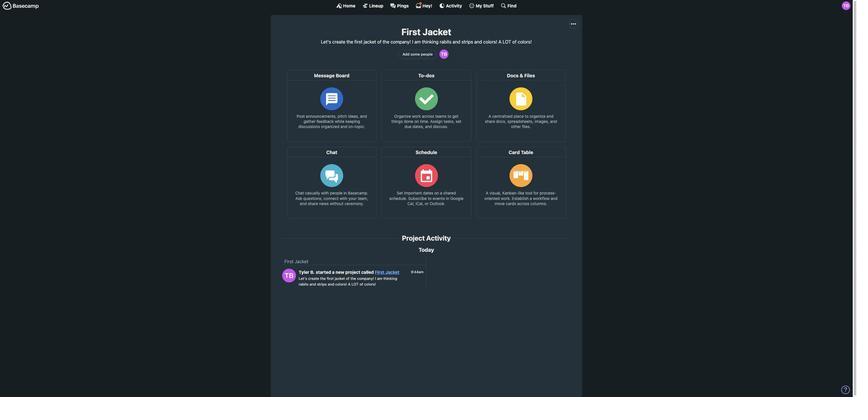 Task type: vqa. For each thing, say whether or not it's contained in the screenshot.
topmost The And
no



Task type: locate. For each thing, give the bounding box(es) containing it.
1 horizontal spatial company!
[[391, 39, 411, 45]]

1 horizontal spatial a
[[499, 39, 502, 45]]

activity left my
[[446, 3, 462, 8]]

0 vertical spatial am
[[415, 39, 421, 45]]

1 horizontal spatial first
[[355, 39, 363, 45]]

0 vertical spatial jacket
[[423, 26, 452, 37]]

1 vertical spatial i
[[375, 276, 376, 281]]

1 vertical spatial let's
[[299, 276, 307, 281]]

am
[[415, 39, 421, 45], [377, 276, 383, 281]]

0 horizontal spatial a
[[348, 282, 351, 286]]

1 horizontal spatial let's
[[321, 39, 331, 45]]

strips
[[462, 39, 473, 45], [317, 282, 327, 286]]

1 horizontal spatial rabits
[[440, 39, 452, 45]]

1 vertical spatial jacket
[[335, 276, 345, 281]]

1 horizontal spatial lot
[[503, 39, 512, 45]]

1 horizontal spatial create
[[332, 39, 346, 45]]

am inside let's create the first jacket of the company! i am thinking rabits and strips and colors! a lot of colors!
[[377, 276, 383, 281]]

i
[[412, 39, 414, 45], [375, 276, 376, 281]]

1 vertical spatial lot
[[352, 282, 359, 286]]

create
[[332, 39, 346, 45], [308, 276, 319, 281]]

some
[[411, 52, 420, 56]]

i up 'some'
[[412, 39, 414, 45]]

first inside first jacket let's create the first jacket of the company! i am thinking rabits and strips and colors! a lot of colors!
[[402, 26, 421, 37]]

0 vertical spatial jacket
[[364, 39, 376, 45]]

0 vertical spatial tyler black image
[[842, 1, 851, 10]]

rabits inside let's create the first jacket of the company! i am thinking rabits and strips and colors! a lot of colors!
[[299, 282, 309, 286]]

0 horizontal spatial am
[[377, 276, 383, 281]]

first jacket link
[[285, 259, 309, 264], [375, 270, 400, 275]]

i down tyler b. started a new project called first jacket
[[375, 276, 376, 281]]

0 horizontal spatial tyler black image
[[282, 269, 296, 282]]

0 horizontal spatial rabits
[[299, 282, 309, 286]]

called
[[362, 270, 374, 275]]

9:44am element
[[411, 270, 424, 274]]

lot inside let's create the first jacket of the company! i am thinking rabits and strips and colors! a lot of colors!
[[352, 282, 359, 286]]

0 horizontal spatial lot
[[352, 282, 359, 286]]

0 horizontal spatial jacket
[[295, 259, 309, 264]]

find button
[[501, 3, 517, 9]]

add some people link
[[399, 50, 437, 59]]

the
[[347, 39, 353, 45], [383, 39, 390, 45], [320, 276, 326, 281], [351, 276, 356, 281]]

b.
[[311, 270, 315, 275]]

activity
[[446, 3, 462, 8], [427, 234, 451, 242]]

2 horizontal spatial first
[[402, 26, 421, 37]]

stuff
[[483, 3, 494, 8]]

of
[[378, 39, 382, 45], [513, 39, 517, 45], [346, 276, 350, 281], [360, 282, 363, 286]]

1 horizontal spatial strips
[[462, 39, 473, 45]]

add
[[403, 52, 410, 56]]

first for first jacket
[[285, 259, 294, 264]]

0 horizontal spatial jacket
[[335, 276, 345, 281]]

2 vertical spatial jacket
[[386, 270, 400, 275]]

0 vertical spatial first jacket link
[[285, 259, 309, 264]]

1 vertical spatial rabits
[[299, 282, 309, 286]]

main element
[[0, 0, 853, 11]]

2 horizontal spatial tyler black image
[[842, 1, 851, 10]]

0 horizontal spatial company!
[[357, 276, 374, 281]]

0 vertical spatial let's
[[321, 39, 331, 45]]

1 vertical spatial strips
[[317, 282, 327, 286]]

0 horizontal spatial first
[[285, 259, 294, 264]]

activity up today on the bottom
[[427, 234, 451, 242]]

lot
[[503, 39, 512, 45], [352, 282, 359, 286]]

hey!
[[423, 3, 432, 8]]

1 vertical spatial company!
[[357, 276, 374, 281]]

jacket inside let's create the first jacket of the company! i am thinking rabits and strips and colors! a lot of colors!
[[335, 276, 345, 281]]

add some people
[[403, 52, 433, 56]]

jacket
[[364, 39, 376, 45], [335, 276, 345, 281]]

1 vertical spatial first
[[285, 259, 294, 264]]

1 vertical spatial thinking
[[384, 276, 397, 281]]

0 vertical spatial first
[[355, 39, 363, 45]]

tyler black image
[[842, 1, 851, 10], [440, 50, 449, 59], [282, 269, 296, 282]]

hey! button
[[416, 2, 432, 9]]

project
[[402, 234, 425, 242]]

pings
[[397, 3, 409, 8]]

jacket inside first jacket let's create the first jacket of the company! i am thinking rabits and strips and colors! a lot of colors!
[[423, 26, 452, 37]]

rabits
[[440, 39, 452, 45], [299, 282, 309, 286]]

jacket
[[423, 26, 452, 37], [295, 259, 309, 264], [386, 270, 400, 275]]

and
[[453, 39, 461, 45], [475, 39, 482, 45], [310, 282, 316, 286], [328, 282, 334, 286]]

1 horizontal spatial first jacket link
[[375, 270, 400, 275]]

thinking
[[422, 39, 439, 45], [384, 276, 397, 281]]

1 horizontal spatial tyler black image
[[440, 50, 449, 59]]

1 vertical spatial tyler black image
[[440, 50, 449, 59]]

a inside let's create the first jacket of the company! i am thinking rabits and strips and colors! a lot of colors!
[[348, 282, 351, 286]]

1 horizontal spatial i
[[412, 39, 414, 45]]

1 vertical spatial create
[[308, 276, 319, 281]]

lineup
[[369, 3, 384, 8]]

0 vertical spatial company!
[[391, 39, 411, 45]]

first jacket link right called
[[375, 270, 400, 275]]

0 vertical spatial first
[[402, 26, 421, 37]]

0 vertical spatial activity
[[446, 3, 462, 8]]

first jacket link up tyler
[[285, 259, 309, 264]]

thinking inside let's create the first jacket of the company! i am thinking rabits and strips and colors! a lot of colors!
[[384, 276, 397, 281]]

0 vertical spatial strips
[[462, 39, 473, 45]]

0 horizontal spatial thinking
[[384, 276, 397, 281]]

am inside first jacket let's create the first jacket of the company! i am thinking rabits and strips and colors! a lot of colors!
[[415, 39, 421, 45]]

1 vertical spatial a
[[348, 282, 351, 286]]

0 horizontal spatial create
[[308, 276, 319, 281]]

strips inside first jacket let's create the first jacket of the company! i am thinking rabits and strips and colors! a lot of colors!
[[462, 39, 473, 45]]

jacket right called
[[386, 270, 400, 275]]

1 horizontal spatial thinking
[[422, 39, 439, 45]]

0 vertical spatial thinking
[[422, 39, 439, 45]]

switch accounts image
[[2, 1, 39, 10]]

1 horizontal spatial jacket
[[364, 39, 376, 45]]

1 vertical spatial activity
[[427, 234, 451, 242]]

company!
[[391, 39, 411, 45], [357, 276, 374, 281]]

let's
[[321, 39, 331, 45], [299, 276, 307, 281]]

first inside first jacket let's create the first jacket of the company! i am thinking rabits and strips and colors! a lot of colors!
[[355, 39, 363, 45]]

2 horizontal spatial jacket
[[423, 26, 452, 37]]

0 vertical spatial rabits
[[440, 39, 452, 45]]

1 vertical spatial am
[[377, 276, 383, 281]]

company! down called
[[357, 276, 374, 281]]

1 vertical spatial first
[[327, 276, 334, 281]]

new
[[336, 270, 345, 275]]

project activity
[[402, 234, 451, 242]]

0 horizontal spatial let's
[[299, 276, 307, 281]]

0 vertical spatial create
[[332, 39, 346, 45]]

home
[[343, 3, 356, 8]]

1 vertical spatial first jacket link
[[375, 270, 400, 275]]

1 horizontal spatial first
[[375, 270, 385, 275]]

0 vertical spatial i
[[412, 39, 414, 45]]

first
[[355, 39, 363, 45], [327, 276, 334, 281]]

first inside let's create the first jacket of the company! i am thinking rabits and strips and colors! a lot of colors!
[[327, 276, 334, 281]]

first
[[402, 26, 421, 37], [285, 259, 294, 264], [375, 270, 385, 275]]

jacket up people
[[423, 26, 452, 37]]

1 vertical spatial jacket
[[295, 259, 309, 264]]

strips inside let's create the first jacket of the company! i am thinking rabits and strips and colors! a lot of colors!
[[317, 282, 327, 286]]

0 horizontal spatial i
[[375, 276, 376, 281]]

1 horizontal spatial jacket
[[386, 270, 400, 275]]

0 vertical spatial lot
[[503, 39, 512, 45]]

a
[[499, 39, 502, 45], [348, 282, 351, 286]]

1 horizontal spatial am
[[415, 39, 421, 45]]

0 vertical spatial a
[[499, 39, 502, 45]]

jacket up tyler
[[295, 259, 309, 264]]

company! up add
[[391, 39, 411, 45]]

0 horizontal spatial first jacket link
[[285, 259, 309, 264]]

0 horizontal spatial strips
[[317, 282, 327, 286]]

colors!
[[484, 39, 498, 45], [518, 39, 532, 45], [335, 282, 347, 286], [364, 282, 376, 286]]

0 horizontal spatial first
[[327, 276, 334, 281]]

my
[[476, 3, 482, 8]]



Task type: describe. For each thing, give the bounding box(es) containing it.
started
[[316, 270, 331, 275]]

pings button
[[390, 3, 409, 9]]

thinking inside first jacket let's create the first jacket of the company! i am thinking rabits and strips and colors! a lot of colors!
[[422, 39, 439, 45]]

tyler
[[299, 270, 310, 275]]

first jacket let's create the first jacket of the company! i am thinking rabits and strips and colors! a lot of colors!
[[321, 26, 532, 45]]

jacket inside first jacket let's create the first jacket of the company! i am thinking rabits and strips and colors! a lot of colors!
[[364, 39, 376, 45]]

company! inside first jacket let's create the first jacket of the company! i am thinking rabits and strips and colors! a lot of colors!
[[391, 39, 411, 45]]

let's inside first jacket let's create the first jacket of the company! i am thinking rabits and strips and colors! a lot of colors!
[[321, 39, 331, 45]]

first jacket
[[285, 259, 309, 264]]

lot inside first jacket let's create the first jacket of the company! i am thinking rabits and strips and colors! a lot of colors!
[[503, 39, 512, 45]]

i inside let's create the first jacket of the company! i am thinking rabits and strips and colors! a lot of colors!
[[375, 276, 376, 281]]

home link
[[336, 3, 356, 9]]

let's create the first jacket of the company! i am thinking rabits and strips and colors! a lot of colors!
[[299, 276, 397, 286]]

tyler b. started a new project called first jacket
[[299, 270, 400, 275]]

my stuff button
[[469, 3, 494, 9]]

today
[[419, 247, 434, 253]]

project
[[346, 270, 360, 275]]

company! inside let's create the first jacket of the company! i am thinking rabits and strips and colors! a lot of colors!
[[357, 276, 374, 281]]

first for first jacket let's create the first jacket of the company! i am thinking rabits and strips and colors! a lot of colors!
[[402, 26, 421, 37]]

create inside first jacket let's create the first jacket of the company! i am thinking rabits and strips and colors! a lot of colors!
[[332, 39, 346, 45]]

activity inside main element
[[446, 3, 462, 8]]

jacket for first jacket let's create the first jacket of the company! i am thinking rabits and strips and colors! a lot of colors!
[[423, 26, 452, 37]]

rabits inside first jacket let's create the first jacket of the company! i am thinking rabits and strips and colors! a lot of colors!
[[440, 39, 452, 45]]

9:44am
[[411, 270, 424, 274]]

i inside first jacket let's create the first jacket of the company! i am thinking rabits and strips and colors! a lot of colors!
[[412, 39, 414, 45]]

jacket for first jacket
[[295, 259, 309, 264]]

create inside let's create the first jacket of the company! i am thinking rabits and strips and colors! a lot of colors!
[[308, 276, 319, 281]]

let's inside let's create the first jacket of the company! i am thinking rabits and strips and colors! a lot of colors!
[[299, 276, 307, 281]]

my stuff
[[476, 3, 494, 8]]

lineup link
[[363, 3, 384, 9]]

2 vertical spatial first
[[375, 270, 385, 275]]

find
[[508, 3, 517, 8]]

a
[[332, 270, 335, 275]]

tyler black image inside main element
[[842, 1, 851, 10]]

activity link
[[439, 3, 462, 9]]

a inside first jacket let's create the first jacket of the company! i am thinking rabits and strips and colors! a lot of colors!
[[499, 39, 502, 45]]

2 vertical spatial tyler black image
[[282, 269, 296, 282]]

people
[[421, 52, 433, 56]]



